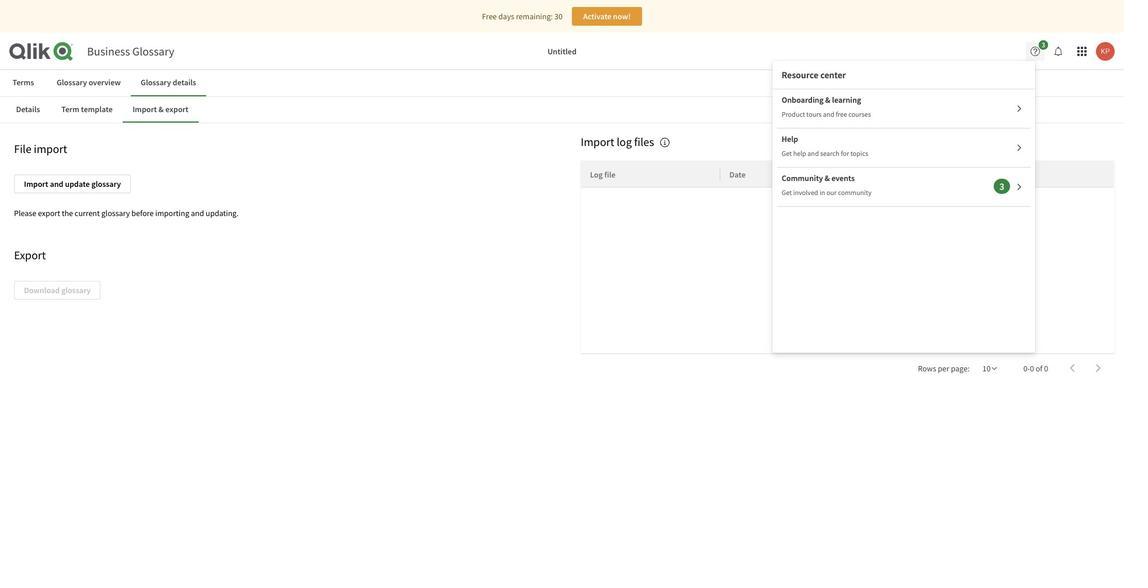 Task type: describe. For each thing, give the bounding box(es) containing it.
import for import and update glossary
[[24, 179, 48, 189]]

get inside community & events get involved in our community
[[782, 188, 792, 197]]

rows
[[919, 364, 937, 374]]

date
[[730, 170, 746, 180]]

learning
[[833, 95, 862, 105]]

update
[[65, 179, 90, 189]]

glossary details
[[141, 77, 196, 88]]

10
[[983, 364, 991, 374]]

import and update glossary
[[24, 179, 121, 189]]

in
[[820, 188, 826, 197]]

and inside "onboarding & learning product tours and free courses"
[[824, 110, 835, 119]]

term
[[61, 104, 79, 114]]

center
[[821, 69, 846, 81]]

import
[[34, 141, 67, 156]]

log
[[590, 170, 603, 180]]

rows per page:
[[919, 364, 970, 374]]

untitled
[[548, 46, 577, 57]]

help
[[794, 149, 807, 158]]

log file
[[590, 170, 616, 180]]

resource center
[[782, 69, 846, 81]]

files
[[635, 134, 655, 149]]

1 0 from the left
[[1031, 364, 1035, 374]]

and left the updating.
[[191, 208, 204, 219]]

help
[[782, 134, 799, 144]]

updating.
[[206, 208, 239, 219]]

glossary details button
[[131, 70, 206, 96]]

import for import log files
[[581, 134, 615, 149]]

activate now!
[[583, 11, 631, 22]]

get inside help get help and search for topics
[[782, 149, 792, 158]]

term template
[[61, 104, 113, 114]]

onboarding
[[782, 95, 824, 105]]

glossary up glossary details
[[132, 44, 174, 58]]

and inside button
[[50, 179, 63, 189]]

now!
[[613, 11, 631, 22]]

glossary inside button
[[91, 179, 121, 189]]

remaining:
[[516, 11, 553, 22]]

glossary overview button
[[47, 70, 131, 96]]

glossary for glossary overview
[[57, 77, 87, 88]]

& for events
[[825, 173, 830, 184]]

community & events get involved in our community
[[782, 173, 872, 197]]

events
[[832, 173, 855, 184]]

product
[[782, 110, 806, 119]]

search
[[821, 149, 840, 158]]

free
[[836, 110, 848, 119]]

community
[[839, 188, 872, 197]]

untitled element
[[231, 46, 894, 57]]

activate now! link
[[572, 7, 642, 26]]

0 horizontal spatial export
[[38, 208, 60, 219]]

1 vertical spatial glossary
[[101, 208, 130, 219]]

before
[[132, 208, 154, 219]]

business glossary element
[[87, 44, 174, 58]]

free
[[482, 11, 497, 22]]

glossary overview
[[57, 77, 121, 88]]

& for learning
[[826, 95, 831, 105]]



Task type: vqa. For each thing, say whether or not it's contained in the screenshot.
Ask
no



Task type: locate. For each thing, give the bounding box(es) containing it.
1 horizontal spatial import
[[133, 104, 157, 114]]

import inside button
[[24, 179, 48, 189]]

import inside button
[[133, 104, 157, 114]]

of
[[1036, 364, 1043, 374]]

2 get from the top
[[782, 188, 792, 197]]

importing
[[155, 208, 189, 219]]

export down glossary details button
[[165, 104, 189, 114]]

kendall parks image
[[1097, 42, 1115, 61]]

0 vertical spatial tab list
[[0, 70, 1125, 96]]

and
[[824, 110, 835, 119], [808, 149, 819, 158], [50, 179, 63, 189], [191, 208, 204, 219]]

get
[[782, 149, 792, 158], [782, 188, 792, 197]]

10 button
[[975, 360, 1005, 378]]

0 vertical spatial get
[[782, 149, 792, 158]]

export left the
[[38, 208, 60, 219]]

glossary up import & export
[[141, 77, 171, 88]]

0 horizontal spatial import
[[24, 179, 48, 189]]

tab list containing details
[[5, 97, 1118, 123]]

30
[[555, 11, 563, 22]]

0 vertical spatial import
[[133, 104, 157, 114]]

& inside "onboarding & learning product tours and free courses"
[[826, 95, 831, 105]]

please
[[14, 208, 36, 219]]

import left log
[[581, 134, 615, 149]]

& up our
[[825, 173, 830, 184]]

glossary right update
[[91, 179, 121, 189]]

please export the current glossary before importing and updating.
[[14, 208, 239, 219]]

glossary up term
[[57, 77, 87, 88]]

2 0 from the left
[[1045, 364, 1049, 374]]

user
[[856, 170, 872, 180]]

import up please on the left
[[24, 179, 48, 189]]

overview
[[89, 77, 121, 88]]

1 vertical spatial import
[[581, 134, 615, 149]]

activate
[[583, 11, 612, 22]]

glossary left before
[[101, 208, 130, 219]]

courses
[[849, 110, 871, 119]]

tab list
[[0, 70, 1125, 96], [5, 97, 1118, 123]]

business
[[87, 44, 130, 58]]

0 right 'of'
[[1045, 364, 1049, 374]]

1 horizontal spatial 0
[[1045, 364, 1049, 374]]

template
[[81, 104, 113, 114]]

3 button
[[1027, 40, 1052, 61]]

1 vertical spatial get
[[782, 188, 792, 197]]

export
[[14, 248, 46, 262]]

import
[[133, 104, 157, 114], [581, 134, 615, 149], [24, 179, 48, 189]]

community
[[782, 173, 823, 184]]

import & export
[[133, 104, 189, 114]]

days
[[499, 11, 515, 22]]

import down glossary details button
[[133, 104, 157, 114]]

terms button
[[0, 70, 47, 96]]

tours
[[807, 110, 822, 119]]

export
[[165, 104, 189, 114], [38, 208, 60, 219]]

term template button
[[51, 97, 123, 123]]

import log files
[[581, 134, 655, 149]]

0 vertical spatial export
[[165, 104, 189, 114]]

file
[[605, 170, 616, 180]]

& inside community & events get involved in our community
[[825, 173, 830, 184]]

tab list down untitled 'element'
[[0, 70, 1125, 96]]

glossary inside glossary overview 'button'
[[57, 77, 87, 88]]

&
[[826, 95, 831, 105], [159, 104, 164, 114], [825, 173, 830, 184]]

details
[[16, 104, 40, 114]]

page:
[[952, 364, 970, 374]]

and right 'help'
[[808, 149, 819, 158]]

1 get from the top
[[782, 149, 792, 158]]

1 horizontal spatial export
[[165, 104, 189, 114]]

1 vertical spatial tab list
[[5, 97, 1118, 123]]

2 horizontal spatial import
[[581, 134, 615, 149]]

import & export button
[[123, 97, 199, 123]]

import for import & export
[[133, 104, 157, 114]]

get left involved
[[782, 188, 792, 197]]

3
[[1042, 40, 1046, 49]]

2 vertical spatial import
[[24, 179, 48, 189]]

glossary for glossary details
[[141, 77, 171, 88]]

help get help and search for topics
[[782, 134, 869, 158]]

current
[[75, 208, 100, 219]]

log
[[617, 134, 632, 149]]

glossary
[[91, 179, 121, 189], [101, 208, 130, 219]]

0-0 of 0
[[1024, 364, 1049, 374]]

0-
[[1024, 364, 1031, 374]]

terms
[[13, 77, 34, 88]]

& left learning
[[826, 95, 831, 105]]

details button
[[5, 97, 51, 123]]

per
[[938, 364, 950, 374]]

0 vertical spatial glossary
[[91, 179, 121, 189]]

business glossary
[[87, 44, 174, 58]]

resource
[[782, 69, 819, 81]]

details
[[173, 77, 196, 88]]

& inside button
[[159, 104, 164, 114]]

free days remaining: 30
[[482, 11, 563, 22]]

the
[[62, 208, 73, 219]]

0
[[1031, 364, 1035, 374], [1045, 364, 1049, 374]]

glossary
[[132, 44, 174, 58], [57, 77, 87, 88], [141, 77, 171, 88]]

glossary inside glossary details button
[[141, 77, 171, 88]]

onboarding & learning product tours and free courses
[[782, 95, 871, 119]]

for
[[841, 149, 850, 158]]

export inside button
[[165, 104, 189, 114]]

get left 'help'
[[782, 149, 792, 158]]

topics
[[851, 149, 869, 158]]

0 horizontal spatial 0
[[1031, 364, 1035, 374]]

involved
[[794, 188, 819, 197]]

and left free
[[824, 110, 835, 119]]

and left update
[[50, 179, 63, 189]]

0 left 'of'
[[1031, 364, 1035, 374]]

import and update glossary button
[[14, 175, 131, 194]]

1 vertical spatial export
[[38, 208, 60, 219]]

tab list containing terms
[[0, 70, 1125, 96]]

file
[[14, 141, 31, 156]]

file import
[[14, 141, 67, 156]]

and inside help get help and search for topics
[[808, 149, 819, 158]]

tab list down the untitled
[[5, 97, 1118, 123]]

our
[[827, 188, 837, 197]]

log files are stored for 6 months image
[[660, 138, 670, 147]]

& down glossary details button
[[159, 104, 164, 114]]

& for export
[[159, 104, 164, 114]]



